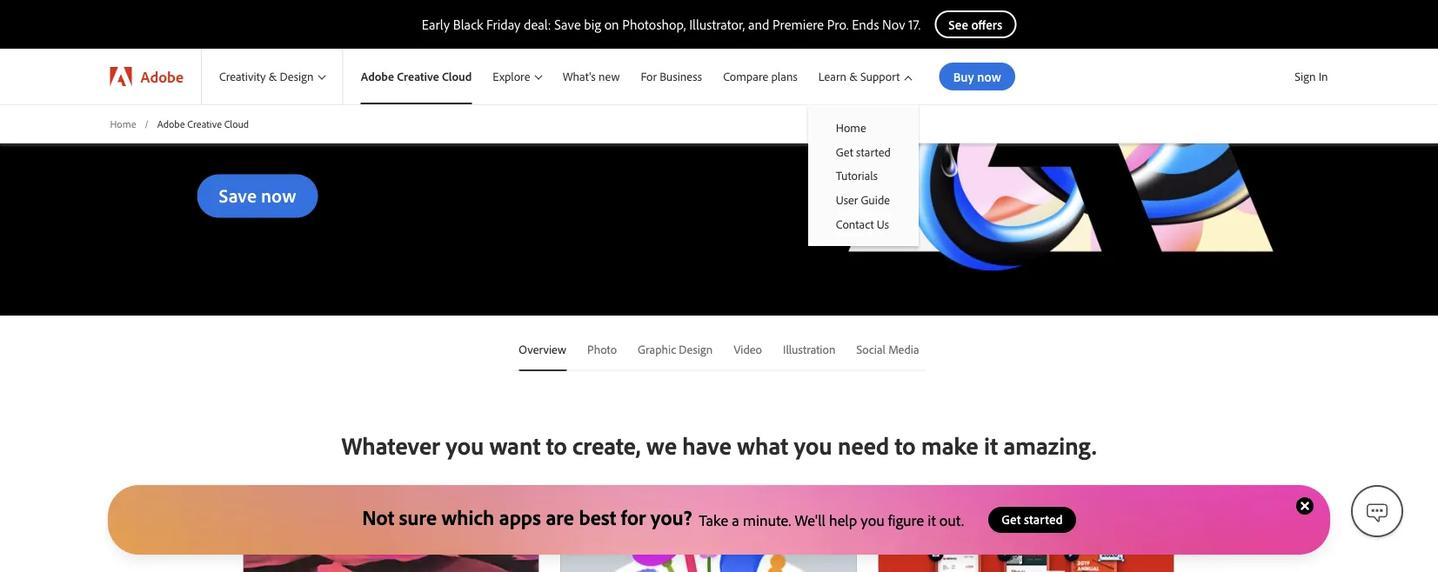 Task type: describe. For each thing, give the bounding box(es) containing it.
user guide link
[[808, 188, 919, 212]]

1 horizontal spatial started
[[1024, 512, 1063, 528]]

great
[[234, 55, 267, 74]]

adobe left creativity
[[141, 67, 184, 86]]

or
[[339, 78, 352, 98]]

for business
[[641, 69, 702, 84]]

early black friday deal: save big on photoshop, illustrator, and premiere pro. ends nov 17.
[[422, 16, 921, 33]]

terms.
[[197, 125, 236, 145]]

1 vertical spatial for
[[621, 504, 646, 531]]

figure
[[888, 510, 924, 530]]

cloud right six
[[224, 117, 249, 130]]

pro
[[417, 78, 438, 98]]

1 vertical spatial design
[[679, 342, 713, 358]]

business
[[660, 69, 702, 84]]

1 horizontal spatial nov
[[883, 16, 906, 33]]

0 vertical spatial 17.
[[909, 16, 921, 33]]

1 horizontal spatial save
[[555, 16, 581, 33]]

illustration
[[783, 342, 836, 358]]

learn
[[819, 69, 847, 84]]

us$17.23/mo
[[300, 102, 381, 121]]

amazing.
[[1004, 431, 1097, 462]]

1 to from the left
[[546, 431, 567, 462]]

user guide
[[836, 192, 890, 207]]

0 horizontal spatial nov
[[511, 102, 537, 121]]

1 horizontal spatial and
[[748, 16, 770, 33]]

get started for the top get started link
[[836, 144, 891, 159]]

get started for get started link to the bottom
[[1002, 512, 1063, 528]]

save
[[470, 78, 498, 98]]

user
[[836, 192, 858, 207]]

what's
[[563, 69, 596, 84]]

help
[[829, 510, 857, 530]]

popular
[[321, 55, 370, 74]]

make
[[922, 431, 979, 462]]

apps
[[499, 504, 541, 531]]

​.
[[470, 102, 473, 121]]

big
[[584, 16, 601, 33]]

0 vertical spatial ends
[[852, 16, 879, 33]]

early
[[422, 16, 450, 33]]

learn & support button
[[808, 49, 922, 104]]

create,
[[573, 431, 641, 462]]

pro.
[[827, 16, 849, 33]]

creativity & design
[[219, 69, 314, 84]]

0 horizontal spatial started
[[856, 144, 891, 159]]

tab list containing overview
[[512, 330, 927, 372]]

buy
[[507, 55, 531, 74]]

now
[[261, 183, 296, 208]]

cloud inside get a great deal on popular creative cloud apps. buy photoshop, illustrator, or premiere pro and save for the first six months. just
[[430, 55, 467, 74]]

0 vertical spatial get started link
[[808, 140, 919, 164]]

in
[[1319, 69, 1329, 84]]

1 vertical spatial get
[[836, 144, 854, 159]]

social
[[857, 342, 886, 358]]

not sure which apps are best for you? take a minute. we'll help you figure it out.
[[362, 504, 964, 531]]

creative up us$22.99/mo
[[397, 69, 439, 84]]

just
[[272, 102, 296, 121]]

tutorials
[[836, 168, 878, 183]]

0 vertical spatial adobe creative cloud
[[361, 69, 472, 84]]

0 horizontal spatial home
[[110, 117, 136, 130]]

photoshop, inside get a great deal on popular creative cloud apps. buy photoshop, illustrator, or premiere pro and save for the first six months. just
[[197, 78, 269, 98]]

graphic design
[[638, 342, 713, 358]]

deal
[[270, 55, 297, 74]]

creativity
[[219, 69, 266, 84]]

video
[[734, 342, 762, 358]]

2 horizontal spatial get
[[1002, 512, 1021, 528]]

design inside dropdown button
[[280, 69, 314, 84]]

us$22.99/mo
[[384, 102, 470, 121]]

compare
[[723, 69, 769, 84]]

illustrator, inside get a great deal on popular creative cloud apps. buy photoshop, illustrator, or premiere pro and save for the first six months. just
[[272, 78, 335, 98]]

the
[[523, 78, 543, 98]]

sign in
[[1295, 69, 1329, 84]]

1 horizontal spatial premiere
[[773, 16, 824, 33]]

want
[[490, 431, 541, 462]]

sign
[[1295, 69, 1316, 84]]

explore button
[[482, 49, 552, 104]]

1 vertical spatial get started link
[[989, 507, 1076, 533]]

overview
[[519, 342, 567, 358]]

& for creativity
[[269, 69, 277, 84]]

explore
[[493, 69, 530, 84]]

plans
[[772, 69, 798, 84]]

out.
[[940, 510, 964, 530]]

0 vertical spatial on
[[605, 16, 619, 33]]

creativity & design button
[[202, 49, 343, 104]]

what's new
[[563, 69, 620, 84]]

first
[[547, 78, 571, 98]]

deal:
[[524, 16, 551, 33]]

0 vertical spatial it
[[984, 431, 998, 462]]

adobe right or
[[361, 69, 394, 84]]

what's new link
[[552, 49, 630, 104]]

adobe left six
[[157, 117, 185, 130]]

for inside get a great deal on popular creative cloud apps. buy photoshop, illustrator, or premiere pro and save for the first six months. just
[[502, 78, 519, 98]]

compare plans link
[[713, 49, 808, 104]]

have
[[683, 431, 732, 462]]



Task type: locate. For each thing, give the bounding box(es) containing it.
0 horizontal spatial home link
[[110, 117, 136, 131]]

see
[[558, 102, 580, 121]]

1 vertical spatial nov
[[511, 102, 537, 121]]

& for learn
[[850, 69, 858, 84]]

nov
[[883, 16, 906, 33], [511, 102, 537, 121]]

0 vertical spatial design
[[280, 69, 314, 84]]

0 horizontal spatial premiere
[[355, 78, 413, 98]]

contact us link
[[808, 212, 919, 236]]

& inside creativity & design dropdown button
[[269, 69, 277, 84]]

sign in button
[[1292, 62, 1332, 91]]

0 vertical spatial and
[[748, 16, 770, 33]]

& right learn
[[850, 69, 858, 84]]

design
[[280, 69, 314, 84], [679, 342, 713, 358]]

1 horizontal spatial get started link
[[989, 507, 1076, 533]]

it
[[984, 431, 998, 462], [928, 510, 936, 530]]

it left out.
[[928, 510, 936, 530]]

take
[[699, 510, 729, 530]]

0 horizontal spatial &
[[269, 69, 277, 84]]

get started link
[[808, 140, 919, 164], [989, 507, 1076, 533]]

best
[[579, 504, 617, 531]]

started down amazing.
[[1024, 512, 1063, 528]]

17.
[[909, 16, 921, 33], [540, 102, 554, 121]]

cloud right pro
[[442, 69, 472, 84]]

1 vertical spatial and
[[442, 78, 466, 98]]

1 horizontal spatial ends
[[852, 16, 879, 33]]

premiere up see terms. link
[[355, 78, 413, 98]]

adobe creative cloud
[[361, 69, 472, 84], [157, 117, 249, 130]]

it right make
[[984, 431, 998, 462]]

adobe creative cloud up us$22.99/mo
[[361, 69, 472, 84]]

1 horizontal spatial it
[[984, 431, 998, 462]]

0 vertical spatial photoshop,
[[623, 16, 686, 33]]

0 horizontal spatial on
[[301, 55, 318, 74]]

for right best
[[621, 504, 646, 531]]

photoshop, up for
[[623, 16, 686, 33]]

started up tutorials link
[[856, 144, 891, 159]]

1 vertical spatial started
[[1024, 512, 1063, 528]]

see terms.
[[197, 102, 580, 145]]

save inside "link"
[[219, 183, 257, 208]]

1 horizontal spatial on
[[605, 16, 619, 33]]

get left the great
[[197, 55, 220, 74]]

which
[[442, 504, 495, 531]]

photo
[[588, 342, 617, 358]]

save left now
[[219, 183, 257, 208]]

design right graphic at the left
[[679, 342, 713, 358]]

17. left see
[[540, 102, 554, 121]]

0 horizontal spatial get started
[[836, 144, 891, 159]]

1 & from the left
[[269, 69, 277, 84]]

illustrator, up just
[[272, 78, 335, 98]]

1 horizontal spatial get started
[[1002, 512, 1063, 528]]

1 horizontal spatial &
[[850, 69, 858, 84]]

1 horizontal spatial for
[[621, 504, 646, 531]]

1 horizontal spatial home
[[836, 120, 867, 135]]

a right take
[[732, 510, 740, 530]]

get a great deal on popular creative cloud apps. buy photoshop, illustrator, or premiere pro and save for the first six months. just
[[197, 55, 571, 121]]

on right deal
[[301, 55, 318, 74]]

months.
[[217, 102, 269, 121]]

tab list
[[512, 330, 927, 372]]

save left big
[[555, 16, 581, 33]]

apps.
[[470, 55, 503, 74]]

to right the want
[[546, 431, 567, 462]]

1 horizontal spatial home link
[[808, 116, 919, 140]]

1 vertical spatial adobe creative cloud
[[157, 117, 249, 130]]

home down adobe link
[[110, 117, 136, 130]]

for business link
[[630, 49, 713, 104]]

0 horizontal spatial to
[[546, 431, 567, 462]]

0 horizontal spatial and
[[442, 78, 466, 98]]

a left the great
[[223, 55, 231, 74]]

1 horizontal spatial you
[[794, 431, 832, 462]]

get
[[197, 55, 220, 74], [836, 144, 854, 159], [1002, 512, 1021, 528]]

we'll
[[795, 510, 826, 530]]

are
[[546, 504, 574, 531]]

contact
[[836, 216, 874, 231]]

and right pro
[[442, 78, 466, 98]]

sure
[[399, 504, 437, 531]]

1 horizontal spatial to
[[895, 431, 916, 462]]

17. up learn & support popup button
[[909, 16, 921, 33]]

and up compare plans
[[748, 16, 770, 33]]

1 horizontal spatial photoshop,
[[623, 16, 686, 33]]

to right the need
[[895, 431, 916, 462]]

0 horizontal spatial you
[[446, 431, 484, 462]]

0 horizontal spatial for
[[502, 78, 519, 98]]

you left the want
[[446, 431, 484, 462]]

1 horizontal spatial a
[[732, 510, 740, 530]]

0 horizontal spatial get started link
[[808, 140, 919, 164]]

1 vertical spatial illustrator,
[[272, 78, 335, 98]]

get up tutorials
[[836, 144, 854, 159]]

save now link
[[197, 175, 318, 218]]

cloud up pro
[[430, 55, 467, 74]]

& right the great
[[269, 69, 277, 84]]

photoshop,
[[623, 16, 686, 33], [197, 78, 269, 98]]

on inside get a great deal on popular creative cloud apps. buy photoshop, illustrator, or premiere pro and save for the first six months. just
[[301, 55, 318, 74]]

0 horizontal spatial photoshop,
[[197, 78, 269, 98]]

0 vertical spatial get started
[[836, 144, 891, 159]]

1 vertical spatial get started
[[1002, 512, 1063, 528]]

for
[[502, 78, 519, 98], [621, 504, 646, 531]]

get inside get a great deal on popular creative cloud apps. buy photoshop, illustrator, or premiere pro and save for the first six months. just
[[197, 55, 220, 74]]

ends right ​.
[[477, 102, 507, 121]]

2 to from the left
[[895, 431, 916, 462]]

a
[[223, 55, 231, 74], [732, 510, 740, 530]]

support
[[861, 69, 900, 84]]

creative
[[374, 55, 426, 74], [397, 69, 439, 84], [187, 117, 222, 130]]

adobe creative cloud link
[[343, 49, 482, 104]]

you right help
[[861, 510, 885, 530]]

for left the
[[502, 78, 519, 98]]

black
[[453, 16, 483, 33]]

contact us
[[836, 216, 889, 231]]

1 horizontal spatial design
[[679, 342, 713, 358]]

get started link up tutorials
[[808, 140, 919, 164]]

on
[[605, 16, 619, 33], [301, 55, 318, 74]]

it inside the not sure which apps are best for you? take a minute. we'll help you figure it out.
[[928, 510, 936, 530]]

illustrator, up compare
[[689, 16, 745, 33]]

get right out.
[[1002, 512, 1021, 528]]

premiere left 'pro.'
[[773, 16, 824, 33]]

creative down creativity
[[187, 117, 222, 130]]

1 horizontal spatial adobe creative cloud
[[361, 69, 472, 84]]

compare plans
[[723, 69, 798, 84]]

we
[[647, 431, 677, 462]]

0 vertical spatial premiere
[[773, 16, 824, 33]]

us$17.23/mo us$22.99/mo ​. ends nov 17.
[[300, 102, 558, 121]]

social media
[[857, 342, 920, 358]]

1 vertical spatial a
[[732, 510, 740, 530]]

1 vertical spatial photoshop,
[[197, 78, 269, 98]]

ends right 'pro.'
[[852, 16, 879, 33]]

guide
[[861, 192, 890, 207]]

0 vertical spatial illustrator,
[[689, 16, 745, 33]]

premiere inside get a great deal on popular creative cloud apps. buy photoshop, illustrator, or premiere pro and save for the first six months. just
[[355, 78, 413, 98]]

2 horizontal spatial you
[[861, 510, 885, 530]]

home up tutorials
[[836, 120, 867, 135]]

0 horizontal spatial a
[[223, 55, 231, 74]]

a inside get a great deal on popular creative cloud apps. buy photoshop, illustrator, or premiere pro and save for the first six months. just
[[223, 55, 231, 74]]

1 vertical spatial premiere
[[355, 78, 413, 98]]

0 vertical spatial a
[[223, 55, 231, 74]]

illustrator,
[[689, 16, 745, 33], [272, 78, 335, 98]]

for
[[641, 69, 657, 84]]

nov up support
[[883, 16, 906, 33]]

get started link down amazing.
[[989, 507, 1076, 533]]

1 vertical spatial save
[[219, 183, 257, 208]]

creative inside get a great deal on popular creative cloud apps. buy photoshop, illustrator, or premiere pro and save for the first six months. just
[[374, 55, 426, 74]]

1 vertical spatial 17.
[[540, 102, 554, 121]]

0 vertical spatial for
[[502, 78, 519, 98]]

design up just
[[280, 69, 314, 84]]

1 horizontal spatial get
[[836, 144, 854, 159]]

creative up pro
[[374, 55, 426, 74]]

get started up tutorials link
[[836, 144, 891, 159]]

nov down the
[[511, 102, 537, 121]]

1 vertical spatial ends
[[477, 102, 507, 121]]

you?
[[651, 504, 692, 531]]

cloud
[[430, 55, 467, 74], [442, 69, 472, 84], [224, 117, 249, 130]]

you inside the not sure which apps are best for you? take a minute. we'll help you figure it out.
[[861, 510, 885, 530]]

home
[[110, 117, 136, 130], [836, 120, 867, 135]]

what
[[737, 431, 789, 462]]

0 vertical spatial save
[[555, 16, 581, 33]]

0 horizontal spatial illustrator,
[[272, 78, 335, 98]]

0 horizontal spatial design
[[280, 69, 314, 84]]

0 horizontal spatial ends
[[477, 102, 507, 121]]

1 horizontal spatial 17.
[[909, 16, 921, 33]]

learn & support
[[819, 69, 900, 84]]

2 & from the left
[[850, 69, 858, 84]]

friday
[[487, 16, 521, 33]]

save
[[555, 16, 581, 33], [219, 183, 257, 208]]

you right "what"
[[794, 431, 832, 462]]

you
[[446, 431, 484, 462], [794, 431, 832, 462], [861, 510, 885, 530]]

get started down amazing.
[[1002, 512, 1063, 528]]

home link down adobe link
[[110, 117, 136, 131]]

six
[[197, 102, 213, 121]]

tutorials link
[[808, 164, 919, 188]]

1 vertical spatial on
[[301, 55, 318, 74]]

2 vertical spatial get
[[1002, 512, 1021, 528]]

1 horizontal spatial illustrator,
[[689, 16, 745, 33]]

a inside the not sure which apps are best for you? take a minute. we'll help you figure it out.
[[732, 510, 740, 530]]

graphic
[[638, 342, 676, 358]]

0 horizontal spatial 17.
[[540, 102, 554, 121]]

photoshop, up months.
[[197, 78, 269, 98]]

whatever
[[342, 431, 440, 462]]

and inside get a great deal on popular creative cloud apps. buy photoshop, illustrator, or premiere pro and save for the first six months. just
[[442, 78, 466, 98]]

0 horizontal spatial it
[[928, 510, 936, 530]]

on right big
[[605, 16, 619, 33]]

see terms. link
[[197, 102, 580, 145]]

0 horizontal spatial save
[[219, 183, 257, 208]]

0 horizontal spatial adobe creative cloud
[[157, 117, 249, 130]]

not
[[362, 504, 394, 531]]

premiere
[[773, 16, 824, 33], [355, 78, 413, 98]]

minute.
[[743, 510, 791, 530]]

adobe
[[141, 67, 184, 86], [361, 69, 394, 84], [157, 117, 185, 130]]

& inside learn & support popup button
[[850, 69, 858, 84]]

new
[[599, 69, 620, 84]]

adobe link
[[93, 49, 201, 104]]

home link up tutorials link
[[808, 116, 919, 140]]

group
[[808, 104, 919, 246]]

group containing home
[[808, 104, 919, 246]]

media
[[889, 342, 920, 358]]

0 vertical spatial get
[[197, 55, 220, 74]]

need
[[838, 431, 890, 462]]

0 horizontal spatial get
[[197, 55, 220, 74]]

whatever you want to create, we have what you need to make it amazing.
[[342, 431, 1097, 462]]

adobe creative cloud down creativity
[[157, 117, 249, 130]]

1 vertical spatial it
[[928, 510, 936, 530]]

us
[[877, 216, 889, 231]]

0 vertical spatial nov
[[883, 16, 906, 33]]

0 vertical spatial started
[[856, 144, 891, 159]]



Task type: vqa. For each thing, say whether or not it's contained in the screenshot.
the bottom the it
yes



